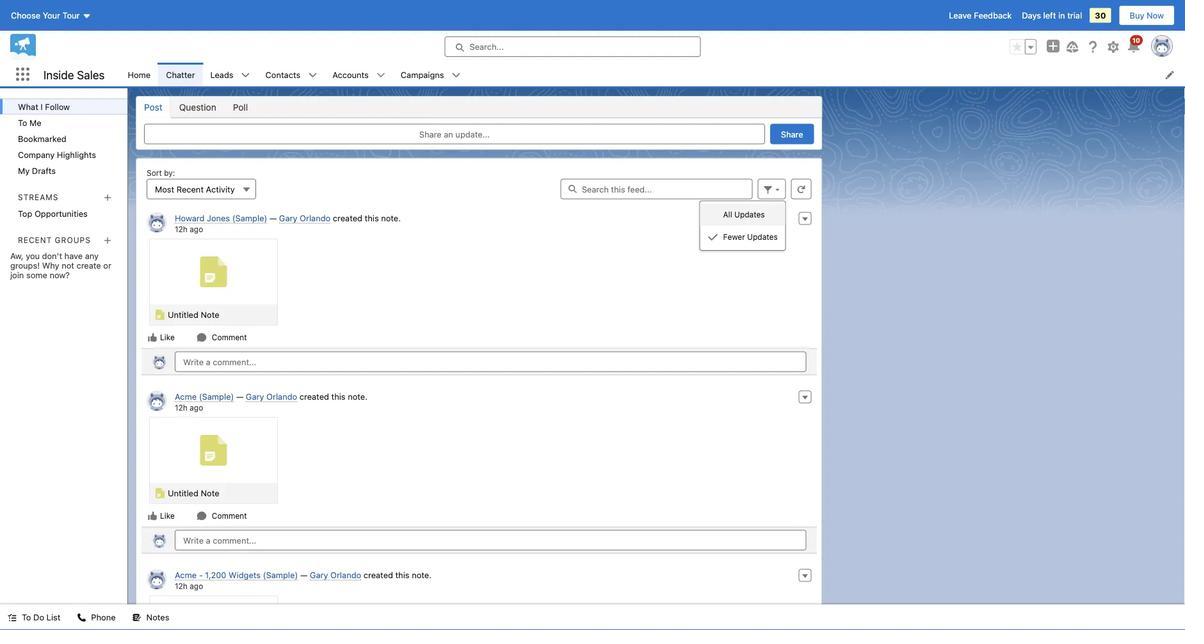Task type: vqa. For each thing, say whether or not it's contained in the screenshot.
CHOOSE YOUR TOUR
yes



Task type: describe. For each thing, give the bounding box(es) containing it.
groups
[[55, 236, 91, 245]]

poll
[[233, 102, 248, 112]]

streams
[[18, 193, 59, 202]]

12h ago link for (sample)
[[175, 403, 203, 412]]

my drafts link
[[0, 163, 127, 179]]

12h inside the howard jones (sample) — gary orlando created this note. 12h ago
[[175, 225, 188, 234]]

notes
[[146, 613, 169, 623]]

text default image up acme (sample) link on the bottom left
[[196, 333, 207, 343]]

gary orlando image for howard jones (sample)
[[152, 354, 167, 370]]

gary inside acme - 1,200 widgets (sample) — gary orlando created this note. 12h ago
[[310, 571, 328, 580]]

text default image for like button for acme (sample)
[[147, 511, 158, 522]]

12h ago link for -
[[175, 582, 203, 591]]

home link
[[120, 63, 158, 86]]

contacts list item
[[258, 63, 325, 86]]

leads
[[210, 70, 233, 79]]

days left in trial
[[1022, 11, 1082, 20]]

10
[[1133, 36, 1140, 44]]

note. inside the howard jones (sample) — gary orlando created this note. 12h ago
[[381, 214, 401, 223]]

10 button
[[1126, 35, 1143, 54]]

search...
[[470, 42, 504, 52]]

don't
[[42, 251, 62, 261]]

howard
[[175, 214, 205, 223]]

updates for all updates
[[735, 210, 765, 219]]

30
[[1095, 11, 1106, 20]]

like for howard jones (sample)
[[160, 333, 175, 342]]

note for jones
[[201, 310, 219, 320]]

trial
[[1068, 11, 1082, 20]]

ago inside the howard jones (sample) — gary orlando created this note. 12h ago
[[190, 225, 203, 234]]

follow
[[45, 102, 70, 111]]

days
[[1022, 11, 1041, 20]]

poll link
[[225, 97, 256, 118]]

an
[[444, 129, 453, 139]]

you
[[26, 251, 40, 261]]

phone
[[91, 613, 116, 623]]

acme (sample) — gary orlando created this note. 12h ago
[[175, 392, 368, 412]]

phone button
[[69, 605, 123, 631]]

Sort by: button
[[147, 179, 256, 199]]

choose your tour button
[[10, 5, 92, 26]]

sales
[[77, 68, 105, 81]]

howard jones (sample) link
[[175, 214, 267, 224]]

ago inside acme - 1,200 widgets (sample) — gary orlando created this note. 12h ago
[[190, 582, 203, 591]]

-
[[199, 571, 203, 580]]

tour
[[62, 11, 80, 20]]

post link
[[136, 97, 171, 118]]

gary orlando, 12h ago element for write a comment... text box
[[142, 207, 817, 349]]

contacts link
[[258, 63, 308, 86]]

most recent activity
[[155, 184, 235, 194]]

campaigns list item
[[393, 63, 468, 86]]

activity
[[206, 184, 235, 194]]

left
[[1043, 11, 1056, 20]]

gary orlando image for acme (sample)
[[147, 391, 167, 411]]

question link
[[171, 97, 225, 118]]

fewer updates link
[[700, 226, 786, 248]]

comment for jones
[[212, 333, 247, 342]]

search... button
[[445, 36, 701, 57]]

howard jones (sample) — gary orlando created this note. 12h ago
[[175, 214, 401, 234]]

this inside acme - 1,200 widgets (sample) — gary orlando created this note. 12h ago
[[395, 571, 410, 580]]

company
[[18, 150, 55, 159]]

note. inside acme - 1,200 widgets (sample) — gary orlando created this note. 12h ago
[[412, 571, 432, 580]]

buy now button
[[1119, 5, 1175, 26]]

list containing home
[[120, 63, 1185, 86]]

aw, you don't have any groups!
[[10, 251, 99, 270]]

text default image for like button for howard jones (sample)
[[147, 333, 158, 343]]

note. inside acme (sample) — gary orlando created this note. 12h ago
[[348, 392, 368, 402]]

share button
[[770, 124, 814, 144]]

Write a comment... text field
[[175, 352, 807, 372]]

me
[[30, 118, 41, 127]]

note for (sample)
[[201, 489, 219, 498]]

like for acme (sample)
[[160, 512, 175, 521]]

text default image inside the "leads" "list item"
[[241, 71, 250, 80]]

leave
[[949, 11, 972, 20]]

acme (sample) link
[[175, 392, 234, 402]]

buy now
[[1130, 11, 1164, 20]]

what
[[18, 102, 38, 111]]

gary orlando, 12h ago element for write a comment... text field
[[142, 386, 817, 527]]

text default image for phone button
[[77, 614, 86, 623]]

bookmarked link
[[0, 131, 127, 147]]

chatter link
[[158, 63, 203, 86]]

text default image inside to do list button
[[8, 614, 17, 623]]

campaigns link
[[393, 63, 452, 86]]

widgets
[[229, 571, 261, 580]]

created inside the howard jones (sample) — gary orlando created this note. 12h ago
[[333, 214, 362, 223]]

notes button
[[125, 605, 177, 631]]

recent groups
[[18, 236, 91, 245]]

by:
[[164, 169, 175, 178]]

inside
[[44, 68, 74, 81]]

in
[[1058, 11, 1065, 20]]

fewer updates
[[723, 232, 778, 241]]

why
[[42, 261, 59, 270]]

any
[[85, 251, 99, 261]]

i
[[41, 102, 43, 111]]

(sample) inside acme - 1,200 widgets (sample) — gary orlando created this note. 12h ago
[[263, 571, 298, 580]]

text default image inside contacts list item
[[308, 71, 317, 80]]

create
[[77, 261, 101, 270]]

what i follow to me bookmarked company highlights my drafts
[[18, 102, 96, 175]]

accounts
[[333, 70, 369, 79]]

chatter
[[166, 70, 195, 79]]

share an update... button
[[144, 124, 765, 144]]

now
[[1147, 11, 1164, 20]]

text default image inside accounts list item
[[376, 71, 385, 80]]

feedback
[[974, 11, 1012, 20]]

question
[[179, 102, 216, 112]]

gary orlando image for acme - 1,200 widgets (sample)
[[147, 570, 167, 590]]

this inside acme (sample) — gary orlando created this note. 12h ago
[[331, 392, 346, 402]]

leads link
[[203, 63, 241, 86]]

aw,
[[10, 251, 23, 261]]



Task type: locate. For each thing, give the bounding box(es) containing it.
leave feedback
[[949, 11, 1012, 20]]

drafts
[[32, 166, 56, 175]]

2 vertical spatial (sample)
[[263, 571, 298, 580]]

top opportunities link
[[0, 206, 127, 222]]

0 horizontal spatial gary
[[246, 392, 264, 402]]

1 horizontal spatial share
[[781, 129, 803, 139]]

inside sales
[[44, 68, 105, 81]]

2 horizontal spatial note.
[[412, 571, 432, 580]]

1 gary orlando, 12h ago element from the top
[[142, 207, 817, 349]]

gary inside acme (sample) — gary orlando created this note. 12h ago
[[246, 392, 264, 402]]

(sample) inside the howard jones (sample) — gary orlando created this note. 12h ago
[[232, 214, 267, 223]]

gary orlando image up notes
[[147, 570, 167, 590]]

streams link
[[18, 193, 59, 202]]

list
[[120, 63, 1185, 86]]

text default image left fewer
[[708, 233, 718, 243]]

— inside acme - 1,200 widgets (sample) — gary orlando created this note. 12h ago
[[300, 571, 308, 580]]

3 12h ago link from the top
[[175, 582, 203, 591]]

0 vertical spatial recent
[[177, 184, 204, 194]]

1 12h from the top
[[175, 225, 188, 234]]

choose
[[11, 11, 40, 20]]

— inside the howard jones (sample) — gary orlando created this note. 12h ago
[[270, 214, 277, 223]]

2 gary orlando, 12h ago element from the top
[[142, 386, 817, 527]]

have
[[64, 251, 83, 261]]

2 gary orlando image from the top
[[147, 570, 167, 590]]

1 vertical spatial note.
[[348, 392, 368, 402]]

gary orlando image
[[147, 212, 167, 233], [152, 354, 167, 370], [152, 533, 167, 548]]

gary orlando, 12h ago element containing acme - 1,200 widgets (sample)
[[142, 564, 817, 631]]

to do list
[[22, 613, 60, 623]]

2 vertical spatial gary
[[310, 571, 328, 580]]

comment button for jones
[[196, 332, 248, 344]]

contacts
[[266, 70, 301, 79]]

1 like button from the top
[[147, 332, 175, 344]]

orlando inside acme (sample) — gary orlando created this note. 12h ago
[[266, 392, 297, 402]]

created inside acme - 1,200 widgets (sample) — gary orlando created this note. 12h ago
[[364, 571, 393, 580]]

12h down howard
[[175, 225, 188, 234]]

1 untitled from the top
[[168, 310, 198, 320]]

untitled note
[[168, 310, 219, 320], [168, 489, 219, 498]]

ago down -
[[190, 582, 203, 591]]

— right acme (sample) link on the bottom left
[[236, 392, 244, 402]]

gary orlando, 12h ago element containing howard jones (sample)
[[142, 207, 817, 349]]

list
[[47, 613, 60, 623]]

share
[[419, 129, 442, 139], [781, 129, 803, 139]]

gary orlando image for acme (sample)
[[152, 533, 167, 548]]

untitled for acme
[[168, 489, 198, 498]]

2 horizontal spatial gary
[[310, 571, 328, 580]]

0 vertical spatial untitled
[[168, 310, 198, 320]]

1 vertical spatial —
[[236, 392, 244, 402]]

update...
[[456, 129, 490, 139]]

all updates link
[[700, 204, 786, 226]]

1 share from the left
[[419, 129, 442, 139]]

accounts link
[[325, 63, 376, 86]]

all updates
[[723, 210, 765, 219]]

orlando inside the howard jones (sample) — gary orlando created this note. 12h ago
[[300, 214, 331, 223]]

1 horizontal spatial recent
[[177, 184, 204, 194]]

1 vertical spatial updates
[[747, 232, 778, 241]]

acme inside acme (sample) — gary orlando created this note. 12h ago
[[175, 392, 197, 402]]

recent inside button
[[177, 184, 204, 194]]

share for share
[[781, 129, 803, 139]]

1 vertical spatial gary orlando image
[[147, 570, 167, 590]]

this
[[365, 214, 379, 223], [331, 392, 346, 402], [395, 571, 410, 580]]

0 horizontal spatial created
[[300, 392, 329, 402]]

do
[[33, 613, 44, 623]]

acme - 1,200 widgets (sample) — gary orlando created this note. 12h ago
[[175, 571, 432, 591]]

12h up notes button
[[175, 582, 188, 591]]

0 vertical spatial like button
[[147, 332, 175, 344]]

12h ago link down howard
[[175, 225, 203, 234]]

2 vertical spatial 12h ago link
[[175, 582, 203, 591]]

gary inside the howard jones (sample) — gary orlando created this note. 12h ago
[[279, 214, 297, 223]]

3 gary orlando, 12h ago element from the top
[[142, 564, 817, 631]]

1 vertical spatial recent
[[18, 236, 52, 245]]

ago down acme (sample) link on the bottom left
[[190, 403, 203, 412]]

company highlights link
[[0, 147, 127, 163]]

1 vertical spatial this
[[331, 392, 346, 402]]

2 untitled from the top
[[168, 489, 198, 498]]

1 like from the top
[[160, 333, 175, 342]]

3 12h from the top
[[175, 582, 188, 591]]

text default image right campaigns
[[452, 71, 461, 80]]

1 horizontal spatial gary
[[279, 214, 297, 223]]

1 gary orlando image from the top
[[147, 391, 167, 411]]

post
[[144, 102, 162, 112]]

0 vertical spatial this
[[365, 214, 379, 223]]

(sample) inside acme (sample) — gary orlando created this note. 12h ago
[[199, 392, 234, 402]]

1 comment from the top
[[212, 333, 247, 342]]

0 vertical spatial note.
[[381, 214, 401, 223]]

untitled
[[168, 310, 198, 320], [168, 489, 198, 498]]

3 ago from the top
[[190, 582, 203, 591]]

acme inside acme - 1,200 widgets (sample) — gary orlando created this note. 12h ago
[[175, 571, 197, 580]]

1 vertical spatial like
[[160, 512, 175, 521]]

to left the do
[[22, 613, 31, 623]]

0 horizontal spatial share
[[419, 129, 442, 139]]

2 share from the left
[[781, 129, 803, 139]]

groups!
[[10, 261, 40, 270]]

jones
[[207, 214, 230, 223]]

2 vertical spatial created
[[364, 571, 393, 580]]

gary orlando link for orlando
[[246, 392, 297, 402]]

2 vertical spatial this
[[395, 571, 410, 580]]

0 vertical spatial note
[[201, 310, 219, 320]]

1 vertical spatial gary
[[246, 392, 264, 402]]

comment button
[[196, 332, 248, 344], [196, 511, 248, 522]]

text default image left the do
[[8, 614, 17, 623]]

0 vertical spatial gary orlando link
[[279, 214, 331, 224]]

1 comment button from the top
[[196, 332, 248, 344]]

0 vertical spatial comment button
[[196, 332, 248, 344]]

gary orlando image left acme (sample) link on the bottom left
[[147, 391, 167, 411]]

gary orlando link
[[279, 214, 331, 224], [246, 392, 297, 402], [310, 571, 361, 581]]

untitled note for howard
[[168, 310, 219, 320]]

text default image right leads
[[241, 71, 250, 80]]

12h
[[175, 225, 188, 234], [175, 403, 188, 412], [175, 582, 188, 591]]

0 vertical spatial (sample)
[[232, 214, 267, 223]]

0 vertical spatial created
[[333, 214, 362, 223]]

2 acme from the top
[[175, 571, 197, 580]]

menu
[[700, 204, 786, 248]]

— inside acme (sample) — gary orlando created this note. 12h ago
[[236, 392, 244, 402]]

2 12h from the top
[[175, 403, 188, 412]]

1 vertical spatial like button
[[147, 511, 175, 522]]

12h ago link for jones
[[175, 225, 203, 234]]

1 vertical spatial 12h ago link
[[175, 403, 203, 412]]

menu containing all updates
[[700, 204, 786, 248]]

1 vertical spatial untitled
[[168, 489, 198, 498]]

0 vertical spatial —
[[270, 214, 277, 223]]

Write a comment... text field
[[175, 531, 807, 551]]

0 horizontal spatial this
[[331, 392, 346, 402]]

opportunities
[[35, 209, 88, 218]]

1 vertical spatial (sample)
[[199, 392, 234, 402]]

accounts list item
[[325, 63, 393, 86]]

share inside "button"
[[419, 129, 442, 139]]

to left me
[[18, 118, 27, 127]]

0 vertical spatial like
[[160, 333, 175, 342]]

text default image up -
[[196, 511, 207, 522]]

2 comment button from the top
[[196, 511, 248, 522]]

comment button up 1,200
[[196, 511, 248, 522]]

1 note from the top
[[201, 310, 219, 320]]

like button for howard jones (sample)
[[147, 332, 175, 344]]

(sample)
[[232, 214, 267, 223], [199, 392, 234, 402], [263, 571, 298, 580]]

highlights
[[57, 150, 96, 159]]

0 vertical spatial gary orlando image
[[147, 391, 167, 411]]

2 vertical spatial gary orlando link
[[310, 571, 361, 581]]

ago inside acme (sample) — gary orlando created this note. 12h ago
[[190, 403, 203, 412]]

choose your tour
[[11, 11, 80, 20]]

share an update...
[[419, 129, 490, 139]]

top
[[18, 209, 32, 218]]

comment
[[212, 333, 247, 342], [212, 512, 247, 521]]

ago
[[190, 225, 203, 234], [190, 403, 203, 412], [190, 582, 203, 591]]

0 vertical spatial comment
[[212, 333, 247, 342]]

0 vertical spatial gary
[[279, 214, 297, 223]]

recent up you
[[18, 236, 52, 245]]

12h ago link down -
[[175, 582, 203, 591]]

1 vertical spatial ago
[[190, 403, 203, 412]]

recent right most at the left of the page
[[177, 184, 204, 194]]

gary orlando image
[[147, 391, 167, 411], [147, 570, 167, 590]]

leads list item
[[203, 63, 258, 86]]

1 horizontal spatial —
[[270, 214, 277, 223]]

2 vertical spatial gary orlando, 12h ago element
[[142, 564, 817, 631]]

text default image inside fewer updates link
[[708, 233, 718, 243]]

buy
[[1130, 11, 1145, 20]]

acme for acme - 1,200 widgets (sample)
[[175, 571, 197, 580]]

campaigns
[[401, 70, 444, 79]]

1 vertical spatial 12h
[[175, 403, 188, 412]]

12h ago link
[[175, 225, 203, 234], [175, 403, 203, 412], [175, 582, 203, 591]]

all
[[723, 210, 732, 219]]

acme for acme (sample)
[[175, 392, 197, 402]]

1 vertical spatial gary orlando link
[[246, 392, 297, 402]]

not
[[62, 261, 74, 270]]

2 like from the top
[[160, 512, 175, 521]]

gary orlando link for gary
[[279, 214, 331, 224]]

to do list button
[[0, 605, 68, 631]]

like button for acme (sample)
[[147, 511, 175, 522]]

recent groups link
[[18, 236, 91, 245]]

this inside the howard jones (sample) — gary orlando created this note. 12h ago
[[365, 214, 379, 223]]

2 horizontal spatial created
[[364, 571, 393, 580]]

why not create or join some now?
[[10, 261, 111, 280]]

text default image
[[308, 71, 317, 80], [376, 71, 385, 80], [147, 333, 158, 343], [147, 511, 158, 522], [77, 614, 86, 623]]

sort
[[147, 169, 162, 178]]

12h down acme (sample) link on the bottom left
[[175, 403, 188, 412]]

home
[[128, 70, 151, 79]]

1 horizontal spatial note.
[[381, 214, 401, 223]]

tab list containing post
[[136, 96, 823, 118]]

comment for (sample)
[[212, 512, 247, 521]]

text default image
[[241, 71, 250, 80], [452, 71, 461, 80], [708, 233, 718, 243], [196, 333, 207, 343], [196, 511, 207, 522], [8, 614, 17, 623], [132, 614, 141, 623]]

1 vertical spatial created
[[300, 392, 329, 402]]

acme - 1,200 widgets (sample) link
[[175, 571, 298, 581]]

0 vertical spatial acme
[[175, 392, 197, 402]]

share for share an update...
[[419, 129, 442, 139]]

2 like button from the top
[[147, 511, 175, 522]]

2 ago from the top
[[190, 403, 203, 412]]

1 ago from the top
[[190, 225, 203, 234]]

note.
[[381, 214, 401, 223], [348, 392, 368, 402], [412, 571, 432, 580]]

1 vertical spatial untitled note
[[168, 489, 219, 498]]

comment button for (sample)
[[196, 511, 248, 522]]

to inside what i follow to me bookmarked company highlights my drafts
[[18, 118, 27, 127]]

updates for fewer updates
[[747, 232, 778, 241]]

2 vertical spatial —
[[300, 571, 308, 580]]

now?
[[50, 270, 70, 280]]

— right howard jones (sample) link
[[270, 214, 277, 223]]

untitled note for acme
[[168, 489, 219, 498]]

1 vertical spatial orlando
[[266, 392, 297, 402]]

12h inside acme (sample) — gary orlando created this note. 12h ago
[[175, 403, 188, 412]]

text default image inside phone button
[[77, 614, 86, 623]]

gary orlando, 12h ago element
[[142, 207, 817, 349], [142, 386, 817, 527], [142, 564, 817, 631]]

like
[[160, 333, 175, 342], [160, 512, 175, 521]]

0 vertical spatial gary orlando, 12h ago element
[[142, 207, 817, 349]]

share inside 'button'
[[781, 129, 803, 139]]

2 untitled note from the top
[[168, 489, 219, 498]]

updates right all
[[735, 210, 765, 219]]

12h inside acme - 1,200 widgets (sample) — gary orlando created this note. 12h ago
[[175, 582, 188, 591]]

0 horizontal spatial recent
[[18, 236, 52, 245]]

2 vertical spatial orlando
[[330, 571, 361, 580]]

2 note from the top
[[201, 489, 219, 498]]

bookmarked
[[18, 134, 66, 143]]

2 vertical spatial 12h
[[175, 582, 188, 591]]

0 vertical spatial orlando
[[300, 214, 331, 223]]

1 vertical spatial comment button
[[196, 511, 248, 522]]

1 vertical spatial acme
[[175, 571, 197, 580]]

1 horizontal spatial created
[[333, 214, 362, 223]]

1 vertical spatial gary orlando, 12h ago element
[[142, 386, 817, 527]]

Search this feed... search field
[[561, 179, 753, 199]]

1 untitled note from the top
[[168, 310, 219, 320]]

1,200
[[205, 571, 226, 580]]

group
[[1010, 39, 1037, 54]]

2 horizontal spatial —
[[300, 571, 308, 580]]

1 horizontal spatial this
[[365, 214, 379, 223]]

0 vertical spatial updates
[[735, 210, 765, 219]]

1 acme from the top
[[175, 392, 197, 402]]

text default image inside notes button
[[132, 614, 141, 623]]

my
[[18, 166, 30, 175]]

updates right fewer
[[747, 232, 778, 241]]

1 vertical spatial to
[[22, 613, 31, 623]]

to inside button
[[22, 613, 31, 623]]

created inside acme (sample) — gary orlando created this note. 12h ago
[[300, 392, 329, 402]]

1 vertical spatial gary orlando image
[[152, 354, 167, 370]]

gary orlando link for (sample)
[[310, 571, 361, 581]]

12h ago link down acme (sample) link on the bottom left
[[175, 403, 203, 412]]

some
[[26, 270, 47, 280]]

created
[[333, 214, 362, 223], [300, 392, 329, 402], [364, 571, 393, 580]]

text default image inside campaigns list item
[[452, 71, 461, 80]]

0 vertical spatial 12h ago link
[[175, 225, 203, 234]]

top opportunities
[[18, 209, 88, 218]]

2 comment from the top
[[212, 512, 247, 521]]

ago down howard
[[190, 225, 203, 234]]

1 vertical spatial comment
[[212, 512, 247, 521]]

0 vertical spatial to
[[18, 118, 27, 127]]

or
[[103, 261, 111, 270]]

2 12h ago link from the top
[[175, 403, 203, 412]]

gary orlando, 12h ago element containing acme (sample)
[[142, 386, 817, 527]]

text default image left notes
[[132, 614, 141, 623]]

leave feedback link
[[949, 11, 1012, 20]]

2 vertical spatial ago
[[190, 582, 203, 591]]

1 12h ago link from the top
[[175, 225, 203, 234]]

0 vertical spatial untitled note
[[168, 310, 219, 320]]

2 horizontal spatial this
[[395, 571, 410, 580]]

0 vertical spatial gary orlando image
[[147, 212, 167, 233]]

0 horizontal spatial note.
[[348, 392, 368, 402]]

tab list
[[136, 96, 823, 118]]

your
[[43, 11, 60, 20]]

comment button up acme (sample) link on the bottom left
[[196, 332, 248, 344]]

0 vertical spatial ago
[[190, 225, 203, 234]]

most
[[155, 184, 174, 194]]

0 vertical spatial 12h
[[175, 225, 188, 234]]

untitled for howard
[[168, 310, 198, 320]]

0 horizontal spatial —
[[236, 392, 244, 402]]

2 vertical spatial note.
[[412, 571, 432, 580]]

fewer
[[723, 232, 745, 241]]

orlando inside acme - 1,200 widgets (sample) — gary orlando created this note. 12h ago
[[330, 571, 361, 580]]

1 vertical spatial note
[[201, 489, 219, 498]]

— right widgets
[[300, 571, 308, 580]]

2 vertical spatial gary orlando image
[[152, 533, 167, 548]]



